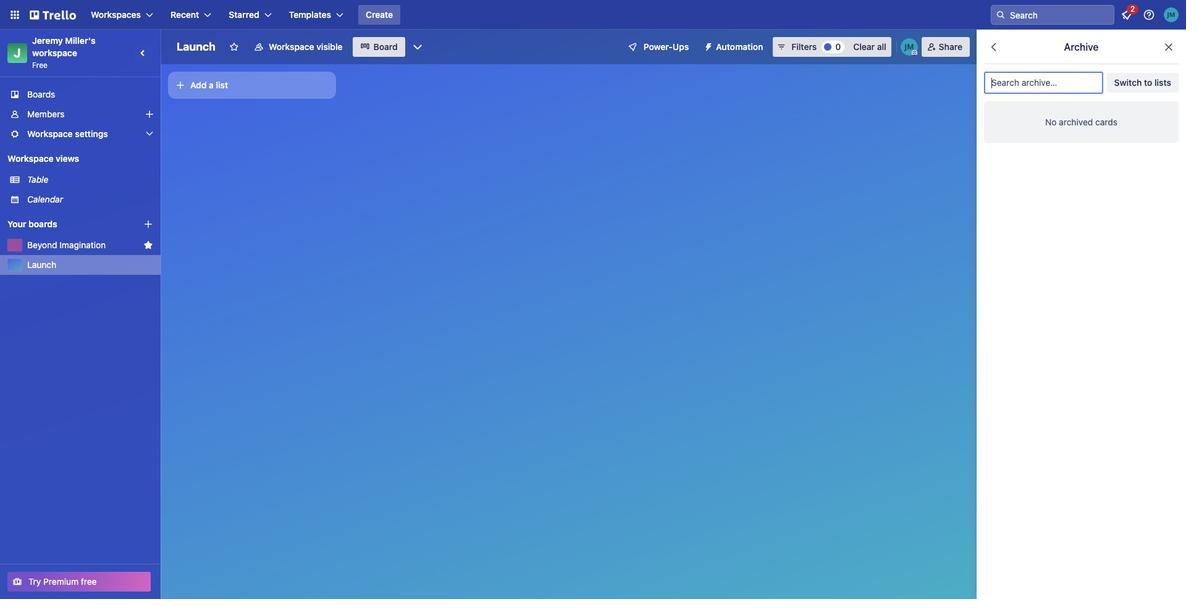 Task type: describe. For each thing, give the bounding box(es) containing it.
star or unstar board image
[[229, 42, 239, 52]]

power-ups button
[[619, 37, 697, 57]]

workspace navigation collapse icon image
[[135, 44, 152, 62]]

add a list button
[[168, 72, 336, 99]]

workspace visible
[[269, 41, 343, 52]]

Board name text field
[[171, 37, 222, 57]]

beyond imagination
[[27, 240, 106, 250]]

jeremy miller's workspace free
[[32, 35, 98, 70]]

add
[[190, 80, 207, 90]]

your boards with 2 items element
[[7, 217, 125, 232]]

open information menu image
[[1143, 9, 1156, 21]]

workspace for workspace views
[[7, 153, 53, 164]]

beyond imagination link
[[27, 239, 138, 252]]

starred
[[229, 9, 259, 20]]

jeremy miller (jeremymiller198) image
[[1164, 7, 1179, 22]]

jeremy miller's workspace link
[[32, 35, 98, 58]]

workspace visible button
[[247, 37, 350, 57]]

primary element
[[0, 0, 1187, 30]]

Search archive… text field
[[985, 72, 1104, 94]]

ups
[[673, 41, 689, 52]]

templates button
[[282, 5, 351, 25]]

workspace settings button
[[0, 124, 161, 144]]

boards
[[27, 89, 55, 100]]

starred icon image
[[143, 240, 153, 250]]

1 vertical spatial launch
[[27, 260, 56, 270]]

clear all button
[[849, 37, 892, 57]]

filters
[[792, 41, 817, 52]]

board
[[374, 41, 398, 52]]

workspaces button
[[83, 5, 161, 25]]

try
[[28, 577, 41, 587]]

workspace for workspace settings
[[27, 129, 73, 139]]

table
[[27, 174, 48, 185]]

workspace settings
[[27, 129, 108, 139]]

no
[[1046, 117, 1057, 127]]

archived
[[1059, 117, 1093, 127]]

your
[[7, 219, 26, 229]]

try premium free button
[[7, 572, 151, 592]]

a
[[209, 80, 214, 90]]

members link
[[0, 104, 161, 124]]

0
[[836, 41, 841, 52]]

try premium free
[[28, 577, 97, 587]]

beyond
[[27, 240, 57, 250]]

views
[[56, 153, 79, 164]]

jeremy
[[32, 35, 63, 46]]

search image
[[996, 10, 1006, 20]]

power-
[[644, 41, 673, 52]]



Task type: locate. For each thing, give the bounding box(es) containing it.
miller's
[[65, 35, 96, 46]]

jeremy miller (jeremymiller198) image
[[901, 38, 918, 56]]

2 vertical spatial workspace
[[7, 153, 53, 164]]

automation button
[[699, 37, 771, 57]]

templates
[[289, 9, 331, 20]]

switch
[[1115, 77, 1142, 88]]

members
[[27, 109, 65, 119]]

launch inside text field
[[177, 40, 216, 53]]

share button
[[922, 37, 970, 57]]

clear
[[854, 41, 875, 52]]

switch to lists link
[[1107, 73, 1179, 93]]

this member is an admin of this board. image
[[912, 50, 918, 56]]

add board image
[[143, 219, 153, 229]]

recent button
[[163, 5, 219, 25]]

workspace down templates
[[269, 41, 314, 52]]

sm image
[[699, 37, 716, 54]]

free
[[32, 61, 48, 70]]

table link
[[27, 174, 153, 186]]

2 notifications image
[[1120, 7, 1135, 22]]

power-ups
[[644, 41, 689, 52]]

no archived cards
[[1046, 117, 1118, 127]]

workspaces
[[91, 9, 141, 20]]

premium
[[43, 577, 79, 587]]

list
[[216, 80, 228, 90]]

launch
[[177, 40, 216, 53], [27, 260, 56, 270]]

create button
[[358, 5, 401, 25]]

launch down 'recent' dropdown button
[[177, 40, 216, 53]]

calendar
[[27, 194, 63, 205]]

imagination
[[60, 240, 106, 250]]

calendar link
[[27, 193, 153, 206]]

all
[[877, 41, 887, 52]]

0 vertical spatial workspace
[[269, 41, 314, 52]]

create
[[366, 9, 393, 20]]

cards
[[1096, 117, 1118, 127]]

workspace up table
[[7, 153, 53, 164]]

back to home image
[[30, 5, 76, 25]]

free
[[81, 577, 97, 587]]

clear all
[[854, 41, 887, 52]]

j
[[14, 46, 21, 60]]

workspace inside dropdown button
[[27, 129, 73, 139]]

share
[[939, 41, 963, 52]]

j link
[[7, 43, 27, 63]]

1 vertical spatial workspace
[[27, 129, 73, 139]]

1 horizontal spatial launch
[[177, 40, 216, 53]]

recent
[[171, 9, 199, 20]]

workspace
[[269, 41, 314, 52], [27, 129, 73, 139], [7, 153, 53, 164]]

automation
[[716, 41, 763, 52]]

customize views image
[[411, 41, 424, 53]]

your boards
[[7, 219, 57, 229]]

workspace views
[[7, 153, 79, 164]]

settings
[[75, 129, 108, 139]]

lists
[[1155, 77, 1172, 88]]

to
[[1145, 77, 1153, 88]]

workspace inside button
[[269, 41, 314, 52]]

workspace for workspace visible
[[269, 41, 314, 52]]

workspace
[[32, 48, 77, 58]]

launch link
[[27, 259, 153, 271]]

add a list
[[190, 80, 228, 90]]

starred button
[[221, 5, 279, 25]]

board link
[[353, 37, 405, 57]]

launch down beyond
[[27, 260, 56, 270]]

workspace down members
[[27, 129, 73, 139]]

0 horizontal spatial launch
[[27, 260, 56, 270]]

archive
[[1065, 41, 1099, 53]]

visible
[[317, 41, 343, 52]]

boards link
[[0, 85, 161, 104]]

boards
[[28, 219, 57, 229]]

Search field
[[1006, 6, 1114, 24]]

0 vertical spatial launch
[[177, 40, 216, 53]]

switch to lists
[[1115, 77, 1172, 88]]



Task type: vqa. For each thing, say whether or not it's contained in the screenshot.
2 Notifications image
yes



